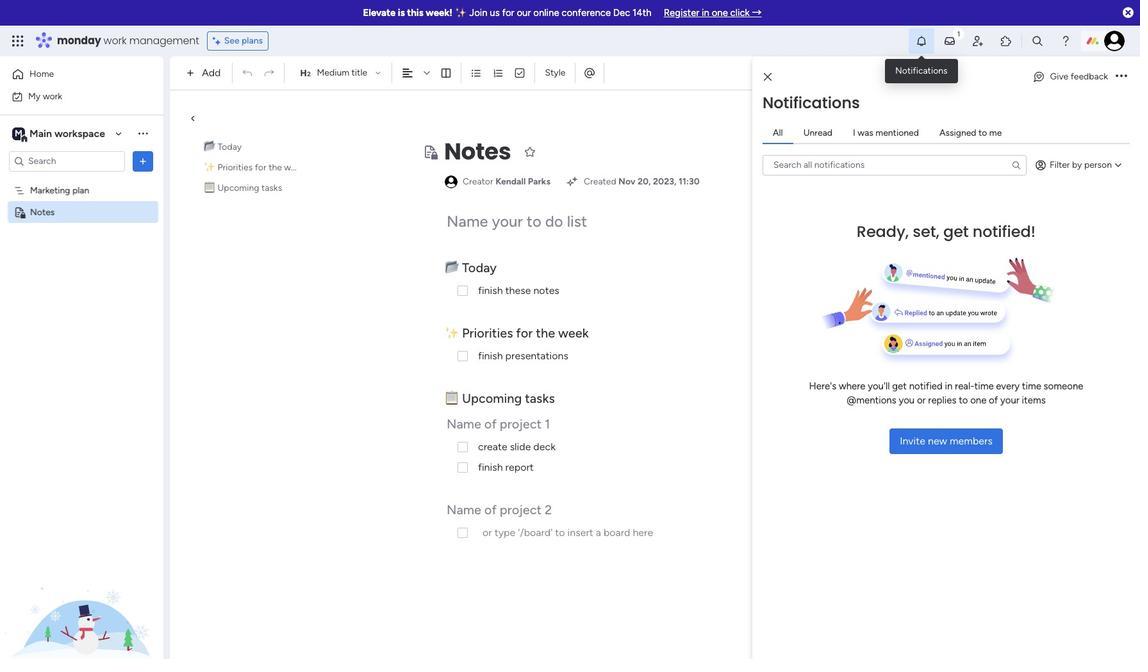 Task type: vqa. For each thing, say whether or not it's contained in the screenshot.
first Public Dashboard icon from the bottom
no



Task type: locate. For each thing, give the bounding box(es) containing it.
the
[[269, 162, 282, 173], [536, 326, 555, 341]]

invite new members
[[900, 435, 993, 447]]

invite
[[900, 435, 926, 447]]

0 horizontal spatial tasks
[[262, 183, 282, 194]]

1 vertical spatial one
[[971, 395, 987, 406]]

give
[[1050, 71, 1069, 82]]

add to favorites image
[[524, 145, 537, 158]]

marketing plan
[[30, 185, 89, 196]]

workspace
[[54, 127, 105, 139]]

work inside button
[[43, 91, 62, 102]]

0 vertical spatial notifications
[[896, 65, 948, 76]]

notified
[[909, 380, 943, 392]]

0 horizontal spatial get
[[893, 380, 907, 392]]

workspace image
[[12, 127, 25, 141]]

2 time from the left
[[1022, 380, 1042, 392]]

created
[[584, 176, 616, 187]]

1 horizontal spatial 📂
[[445, 260, 459, 276]]

get up you
[[893, 380, 907, 392]]

register in one click → link
[[664, 7, 762, 19]]

your
[[1001, 395, 1020, 406]]

elevate is this week! ✨ join us for our online conference dec 14th
[[363, 7, 652, 19]]

Search in workspace field
[[27, 154, 107, 169]]

None search field
[[763, 155, 1027, 175]]

work right monday
[[104, 33, 127, 48]]

priorities
[[218, 162, 253, 173], [462, 326, 513, 341]]

1 horizontal spatial one
[[971, 395, 987, 406]]

0 vertical spatial the
[[269, 162, 282, 173]]

0 horizontal spatial to
[[959, 395, 968, 406]]

to down real-
[[959, 395, 968, 406]]

1 vertical spatial notes
[[30, 207, 55, 218]]

time up items
[[1022, 380, 1042, 392]]

1 horizontal spatial private board image
[[422, 144, 438, 160]]

1 horizontal spatial ✨ priorities for the week
[[445, 326, 589, 341]]

0 vertical spatial notes
[[444, 135, 511, 168]]

private board image
[[422, 144, 438, 160], [13, 206, 26, 218]]

invite members image
[[972, 35, 985, 47]]

0 horizontal spatial in
[[702, 7, 710, 19]]

work for my
[[43, 91, 62, 102]]

1 vertical spatial 📋 upcoming tasks
[[445, 391, 555, 406]]

board activity image
[[964, 65, 980, 81]]

0 horizontal spatial the
[[269, 162, 282, 173]]

give feedback
[[1050, 71, 1108, 82]]

finish for finish report
[[478, 462, 503, 474]]

1 vertical spatial upcoming
[[462, 391, 522, 406]]

1 horizontal spatial week
[[558, 326, 589, 341]]

in right register
[[702, 7, 710, 19]]

0 vertical spatial finish
[[478, 285, 503, 297]]

finish for finish presentations
[[478, 350, 503, 362]]

1 time from the left
[[975, 380, 994, 392]]

finish down create on the left of page
[[478, 462, 503, 474]]

0 horizontal spatial today
[[218, 142, 242, 153]]

notes up creator
[[444, 135, 511, 168]]

time up of
[[975, 380, 994, 392]]

work
[[104, 33, 127, 48], [43, 91, 62, 102]]

✨ priorities for the week
[[204, 162, 305, 173], [445, 326, 589, 341]]

these
[[506, 285, 531, 297]]

1 horizontal spatial notifications
[[896, 65, 948, 76]]

one left of
[[971, 395, 987, 406]]

options image
[[1116, 73, 1128, 82]]

1 vertical spatial private board image
[[13, 206, 26, 218]]

0 vertical spatial upcoming
[[218, 183, 259, 194]]

one
[[712, 7, 728, 19], [971, 395, 987, 406]]

dialog containing notifications
[[753, 56, 1140, 660]]

2 vertical spatial finish
[[478, 462, 503, 474]]

notifications up unread
[[763, 92, 860, 113]]

0 vertical spatial one
[[712, 7, 728, 19]]

dialog
[[753, 56, 1140, 660]]

list box
[[0, 177, 163, 396]]

search everything image
[[1031, 35, 1044, 47]]

0 horizontal spatial 📋
[[204, 183, 215, 194]]

monday work management
[[57, 33, 199, 48]]

create
[[478, 441, 508, 453]]

to
[[979, 127, 987, 138], [959, 395, 968, 406]]

1 vertical spatial tasks
[[525, 391, 555, 406]]

1 horizontal spatial for
[[502, 7, 515, 19]]

1 vertical spatial for
[[255, 162, 266, 173]]

apps image
[[1000, 35, 1013, 47]]

1 vertical spatial today
[[462, 260, 497, 276]]

get right set,
[[944, 221, 969, 242]]

1 vertical spatial to
[[959, 395, 968, 406]]

1 finish from the top
[[478, 285, 503, 297]]

one left click
[[712, 7, 728, 19]]

1 vertical spatial 📂
[[445, 260, 459, 276]]

in up "replies"
[[945, 380, 953, 392]]

share button
[[1051, 63, 1103, 83]]

0 horizontal spatial time
[[975, 380, 994, 392]]

for
[[502, 7, 515, 19], [255, 162, 266, 173], [516, 326, 533, 341]]

where
[[839, 380, 866, 392]]

0 horizontal spatial notifications
[[763, 92, 860, 113]]

finish
[[478, 285, 503, 297], [478, 350, 503, 362], [478, 462, 503, 474]]

1 horizontal spatial in
[[945, 380, 953, 392]]

1 horizontal spatial the
[[536, 326, 555, 341]]

in
[[702, 7, 710, 19], [945, 380, 953, 392]]

1 vertical spatial ✨
[[204, 162, 215, 173]]

time
[[975, 380, 994, 392], [1022, 380, 1042, 392]]

lottie animation image
[[0, 530, 163, 660]]

invite new members button
[[890, 429, 1003, 454]]

notes inside notes field
[[444, 135, 511, 168]]

1 vertical spatial in
[[945, 380, 953, 392]]

work right my
[[43, 91, 62, 102]]

management
[[129, 33, 199, 48]]

0 vertical spatial week
[[284, 162, 305, 173]]

list box containing marketing plan
[[0, 177, 163, 396]]

medium title
[[317, 67, 367, 78]]

0 vertical spatial ✨ priorities for the week
[[204, 162, 305, 173]]

1 vertical spatial priorities
[[462, 326, 513, 341]]

1 vertical spatial get
[[893, 380, 907, 392]]

deck
[[534, 441, 556, 453]]

person
[[1085, 159, 1112, 170]]

0 horizontal spatial one
[[712, 7, 728, 19]]

2023,
[[653, 176, 677, 187]]

0 vertical spatial 📂
[[204, 142, 215, 153]]

get
[[944, 221, 969, 242], [893, 380, 907, 392]]

style
[[545, 67, 566, 78]]

1 vertical spatial 📂 today
[[445, 260, 500, 276]]

main workspace
[[29, 127, 105, 139]]

this
[[407, 7, 424, 19]]

finish for finish these notes
[[478, 285, 503, 297]]

finish presentations
[[478, 350, 569, 362]]

elevate
[[363, 7, 396, 19]]

Notes field
[[441, 135, 514, 169]]

kendall
[[496, 176, 526, 187]]

1 horizontal spatial to
[[979, 127, 987, 138]]

0 vertical spatial 📂 today
[[204, 142, 242, 153]]

inbox image
[[944, 35, 956, 47]]

upcoming
[[218, 183, 259, 194], [462, 391, 522, 406]]

week!
[[426, 7, 453, 19]]

our
[[517, 7, 531, 19]]

📋
[[204, 183, 215, 194], [445, 391, 459, 406]]

0 vertical spatial 📋 upcoming tasks
[[204, 183, 282, 194]]

click
[[731, 7, 750, 19]]

0 horizontal spatial work
[[43, 91, 62, 102]]

1 vertical spatial work
[[43, 91, 62, 102]]

notes down marketing
[[30, 207, 55, 218]]

0 horizontal spatial 📂 today
[[204, 142, 242, 153]]

finish left these
[[478, 285, 503, 297]]

mentioned
[[876, 127, 919, 138]]

1 horizontal spatial time
[[1022, 380, 1042, 392]]

ready, set, get notified!
[[857, 221, 1036, 242]]

✨
[[455, 7, 467, 19], [204, 162, 215, 173], [445, 326, 459, 341]]

→
[[752, 7, 762, 19]]

0 vertical spatial in
[[702, 7, 710, 19]]

1 vertical spatial 📋
[[445, 391, 459, 406]]

1 horizontal spatial notes
[[444, 135, 511, 168]]

1 horizontal spatial get
[[944, 221, 969, 242]]

option
[[0, 179, 163, 181]]

all
[[773, 127, 783, 138]]

0 horizontal spatial priorities
[[218, 162, 253, 173]]

add button
[[181, 63, 229, 83]]

workspace selection element
[[12, 126, 107, 143]]

to left me
[[979, 127, 987, 138]]

2 vertical spatial for
[[516, 326, 533, 341]]

0 vertical spatial for
[[502, 7, 515, 19]]

creator
[[463, 176, 493, 187]]

3 finish from the top
[[478, 462, 503, 474]]

home
[[29, 69, 54, 79]]

layout image
[[441, 67, 452, 79]]

0 vertical spatial to
[[979, 127, 987, 138]]

my
[[28, 91, 41, 102]]

📂
[[204, 142, 215, 153], [445, 260, 459, 276]]

search image
[[1012, 160, 1022, 170]]

give feedback button
[[1027, 67, 1114, 87]]

slide
[[510, 441, 531, 453]]

feedback
[[1071, 71, 1108, 82]]

every
[[996, 380, 1020, 392]]

finish left presentations
[[478, 350, 503, 362]]

0 vertical spatial work
[[104, 33, 127, 48]]

marketing
[[30, 185, 70, 196]]

1 horizontal spatial work
[[104, 33, 127, 48]]

1 vertical spatial the
[[536, 326, 555, 341]]

created nov 20, 2023, 11:30
[[584, 176, 700, 187]]

📋 upcoming tasks
[[204, 183, 282, 194], [445, 391, 555, 406]]

ready,
[[857, 221, 909, 242]]

0 vertical spatial tasks
[[262, 183, 282, 194]]

notifications down notifications icon
[[896, 65, 948, 76]]

1 horizontal spatial priorities
[[462, 326, 513, 341]]

2 finish from the top
[[478, 350, 503, 362]]

0 horizontal spatial for
[[255, 162, 266, 173]]

1 vertical spatial finish
[[478, 350, 503, 362]]

notifications
[[896, 65, 948, 76], [763, 92, 860, 113]]



Task type: describe. For each thing, give the bounding box(es) containing it.
was
[[858, 127, 874, 138]]

Search all notifications search field
[[763, 155, 1027, 175]]

20,
[[638, 176, 651, 187]]

report
[[506, 462, 534, 474]]

workspace options image
[[137, 127, 149, 140]]

unread
[[804, 127, 833, 138]]

i was mentioned
[[853, 127, 919, 138]]

0 horizontal spatial 📂
[[204, 142, 215, 153]]

creator kendall parks
[[463, 176, 551, 187]]

or
[[917, 395, 926, 406]]

1 horizontal spatial today
[[462, 260, 497, 276]]

0 vertical spatial today
[[218, 142, 242, 153]]

see plans button
[[207, 31, 269, 51]]

assigned
[[940, 127, 977, 138]]

nov
[[619, 176, 636, 187]]

filter by person button
[[1030, 155, 1130, 175]]

us
[[490, 7, 500, 19]]

by
[[1073, 159, 1082, 170]]

parks
[[528, 176, 551, 187]]

monday
[[57, 33, 101, 48]]

join
[[470, 7, 488, 19]]

1 horizontal spatial 📂 today
[[445, 260, 500, 276]]

0 horizontal spatial private board image
[[13, 206, 26, 218]]

notified!
[[973, 221, 1036, 242]]

1 vertical spatial ✨ priorities for the week
[[445, 326, 589, 341]]

new
[[928, 435, 947, 447]]

0 horizontal spatial week
[[284, 162, 305, 173]]

0 vertical spatial private board image
[[422, 144, 438, 160]]

m
[[15, 128, 22, 139]]

online
[[533, 7, 559, 19]]

me
[[990, 127, 1002, 138]]

plans
[[242, 35, 263, 46]]

help image
[[1060, 35, 1073, 47]]

presentations
[[506, 350, 569, 362]]

plan
[[72, 185, 89, 196]]

0 horizontal spatial ✨ priorities for the week
[[204, 162, 305, 173]]

main
[[29, 127, 52, 139]]

select product image
[[12, 35, 24, 47]]

you
[[899, 395, 915, 406]]

options image
[[137, 155, 149, 168]]

my work button
[[8, 86, 138, 107]]

2 vertical spatial ✨
[[445, 326, 459, 341]]

v2 ellipsis image
[[1116, 65, 1128, 81]]

finish these notes
[[478, 285, 560, 297]]

replies
[[928, 395, 957, 406]]

title
[[352, 67, 367, 78]]

11:30
[[679, 176, 700, 187]]

style button
[[539, 62, 571, 84]]

to inside "here's where you'll get notified in real-time every time someone @mentions you or replies to one of your items"
[[959, 395, 968, 406]]

1 image
[[953, 26, 965, 41]]

1 horizontal spatial 📋
[[445, 391, 459, 406]]

add
[[202, 67, 221, 79]]

0 vertical spatial priorities
[[218, 162, 253, 173]]

lottie animation element
[[0, 530, 163, 660]]

one inside "here's where you'll get notified in real-time every time someone @mentions you or replies to one of your items"
[[971, 395, 987, 406]]

filter
[[1050, 159, 1070, 170]]

notifications image
[[915, 35, 928, 47]]

conference
[[562, 7, 611, 19]]

checklist image
[[514, 67, 526, 79]]

0 vertical spatial get
[[944, 221, 969, 242]]

numbered list image
[[493, 67, 504, 79]]

items
[[1022, 395, 1046, 406]]

medium
[[317, 67, 349, 78]]

mention image
[[584, 66, 596, 79]]

0 horizontal spatial notes
[[30, 207, 55, 218]]

real-
[[955, 380, 975, 392]]

1 horizontal spatial tasks
[[525, 391, 555, 406]]

in inside "here's where you'll get notified in real-time every time someone @mentions you or replies to one of your items"
[[945, 380, 953, 392]]

home button
[[8, 64, 138, 85]]

someone
[[1044, 380, 1084, 392]]

share
[[1074, 67, 1098, 78]]

see
[[224, 35, 240, 46]]

work for monday
[[104, 33, 127, 48]]

my work
[[28, 91, 62, 102]]

1 horizontal spatial 📋 upcoming tasks
[[445, 391, 555, 406]]

0 vertical spatial ✨
[[455, 7, 467, 19]]

14th
[[633, 7, 652, 19]]

members
[[950, 435, 993, 447]]

of
[[989, 395, 998, 406]]

kendall parks image
[[1105, 31, 1125, 51]]

see plans
[[224, 35, 263, 46]]

bulleted list image
[[471, 67, 482, 79]]

register in one click →
[[664, 7, 762, 19]]

you'll
[[868, 380, 890, 392]]

register
[[664, 7, 700, 19]]

filter by person
[[1050, 159, 1112, 170]]

dec
[[613, 7, 630, 19]]

@mentions
[[847, 395, 897, 406]]

0 vertical spatial 📋
[[204, 183, 215, 194]]

set,
[[913, 221, 940, 242]]

0 horizontal spatial 📋 upcoming tasks
[[204, 183, 282, 194]]

assigned to me
[[940, 127, 1002, 138]]

is
[[398, 7, 405, 19]]

1 vertical spatial notifications
[[763, 92, 860, 113]]

0 horizontal spatial upcoming
[[218, 183, 259, 194]]

get inside "here's where you'll get notified in real-time every time someone @mentions you or replies to one of your items"
[[893, 380, 907, 392]]

here's where you'll get notified in real-time every time someone @mentions you or replies to one of your items
[[809, 380, 1084, 406]]

2 horizontal spatial for
[[516, 326, 533, 341]]

1 vertical spatial week
[[558, 326, 589, 341]]

i
[[853, 127, 856, 138]]

here's
[[809, 380, 837, 392]]

notes
[[534, 285, 560, 297]]

finish report
[[478, 462, 534, 474]]

create slide deck
[[478, 441, 556, 453]]

1 horizontal spatial upcoming
[[462, 391, 522, 406]]



